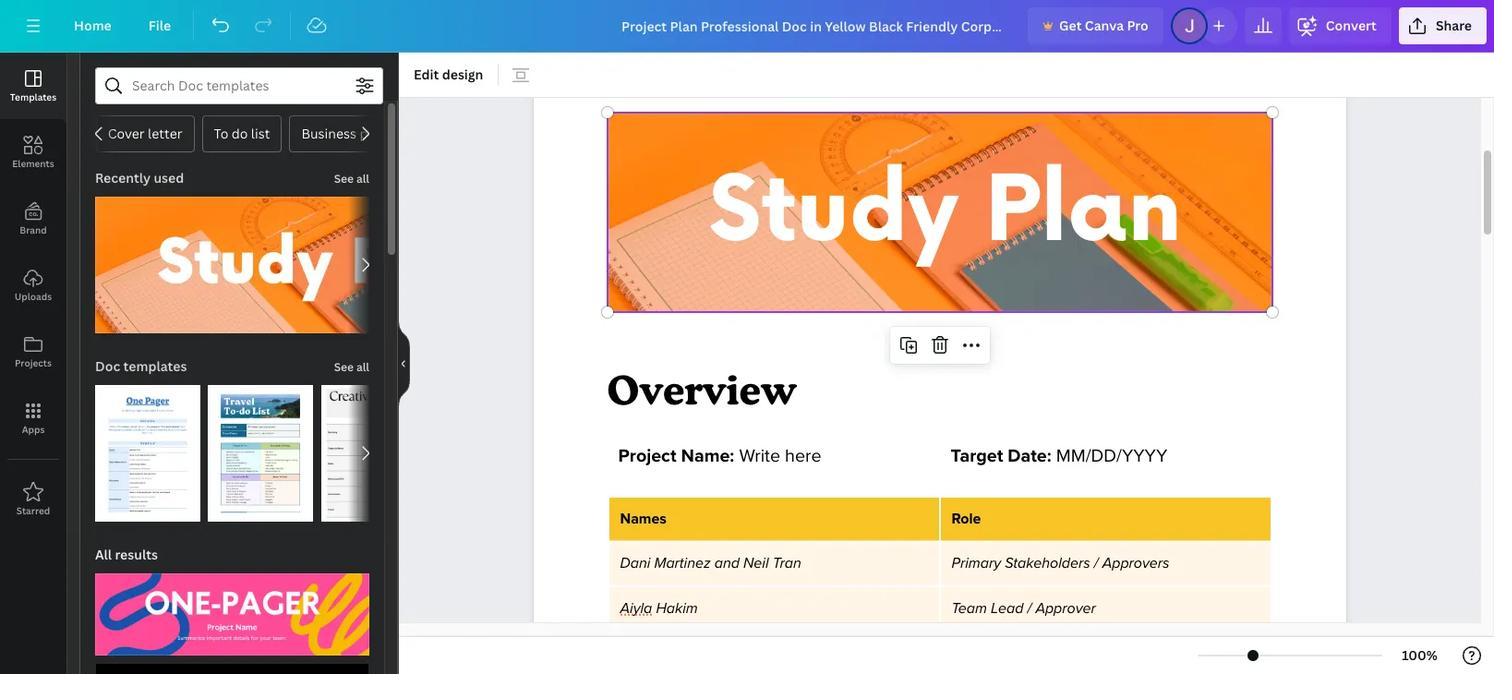 Task type: locate. For each thing, give the bounding box(es) containing it.
see all button left hide image
[[332, 348, 371, 385]]

travel to-do list doc in teal pastel green pastel purple vibrant professional style image
[[208, 385, 314, 522]]

0 vertical spatial see
[[334, 171, 354, 187]]

cover
[[108, 125, 145, 142]]

get canva pro button
[[1028, 7, 1164, 44]]

convert button
[[1289, 7, 1392, 44]]

see for doc templates
[[334, 359, 354, 375]]

travel to-do list doc in teal pastel green pastel purple vibrant professional style group
[[208, 374, 314, 522]]

design
[[442, 66, 484, 83]]

all results
[[95, 546, 158, 564]]

to do list button
[[202, 115, 282, 152]]

templates
[[10, 91, 56, 103]]

2 see all from the top
[[334, 359, 370, 375]]

projects
[[15, 357, 52, 370]]

all
[[357, 171, 370, 187], [357, 359, 370, 375]]

see
[[334, 171, 354, 187], [334, 359, 354, 375]]

see all for doc templates
[[334, 359, 370, 375]]

see down business plan button
[[334, 171, 354, 187]]

recently used button
[[93, 160, 186, 197]]

Search Doc templates search field
[[132, 68, 346, 103]]

do
[[232, 125, 248, 142]]

see for recently used
[[334, 171, 354, 187]]

1 vertical spatial see all
[[334, 359, 370, 375]]

see all button down business plan button
[[332, 160, 371, 197]]

convert
[[1326, 17, 1377, 34]]

1 vertical spatial see all button
[[332, 348, 371, 385]]

creative brief doc in black and white grey editorial style group
[[321, 385, 427, 522]]

results
[[115, 546, 158, 564]]

overview
[[607, 366, 797, 414]]

1 see all from the top
[[334, 171, 370, 187]]

one pager doc in black and white blue light blue classic professional style group
[[95, 374, 201, 522]]

2 see all button from the top
[[332, 348, 371, 385]]

see all down business plan button
[[334, 171, 370, 187]]

see all button for recently used
[[332, 160, 371, 197]]

doc
[[95, 358, 120, 375]]

0 vertical spatial see all
[[334, 171, 370, 187]]

business plan
[[302, 125, 387, 142]]

letter
[[148, 125, 182, 142]]

0 vertical spatial all
[[357, 171, 370, 187]]

project overview/one-pager professional docs banner in pink dark blue yellow playful abstract style group
[[95, 563, 370, 656]]

get
[[1060, 17, 1082, 34]]

1 vertical spatial see
[[334, 359, 354, 375]]

2 all from the top
[[357, 359, 370, 375]]

templates button
[[0, 53, 67, 119]]

study plan docs banner in bright orange white vibrant professional style group
[[95, 197, 551, 334]]

1 vertical spatial all
[[357, 359, 370, 375]]

0 vertical spatial see all button
[[332, 160, 371, 197]]

1 all from the top
[[357, 171, 370, 187]]

2 see from the top
[[334, 359, 354, 375]]

see all button
[[332, 160, 371, 197], [332, 348, 371, 385]]

1 see from the top
[[334, 171, 354, 187]]

see left hide image
[[334, 359, 354, 375]]

all down plan
[[357, 171, 370, 187]]

1 see all button from the top
[[332, 160, 371, 197]]

Design title text field
[[607, 7, 1021, 44]]

all left hide image
[[357, 359, 370, 375]]

pro
[[1127, 17, 1149, 34]]

brand
[[20, 224, 47, 237]]

see all
[[334, 171, 370, 187], [334, 359, 370, 375]]

business
[[302, 125, 357, 142]]

see all left hide image
[[334, 359, 370, 375]]



Task type: vqa. For each thing, say whether or not it's contained in the screenshot.
Tara Schultz's team icon
no



Task type: describe. For each thing, give the bounding box(es) containing it.
all
[[95, 546, 112, 564]]

hide image
[[398, 319, 410, 408]]

creative brief doc in black and white grey editorial style image
[[321, 385, 427, 522]]

starred
[[16, 504, 50, 517]]

to do list
[[214, 125, 270, 142]]

main menu bar
[[0, 0, 1495, 53]]

home link
[[59, 7, 126, 44]]

share button
[[1400, 7, 1487, 44]]

home
[[74, 17, 112, 34]]

see all button for doc templates
[[332, 348, 371, 385]]

project overview/one-pager professional docs banner in black white sleek monochrome style image
[[95, 663, 370, 674]]

one pager doc in black and white blue light blue classic professional style image
[[95, 385, 201, 522]]

cover letter button
[[96, 115, 194, 152]]

apps
[[22, 423, 45, 436]]

elements
[[12, 157, 54, 170]]

brand button
[[0, 186, 67, 252]]

study plan
[[708, 160, 1182, 267]]

get canva pro
[[1060, 17, 1149, 34]]

apps button
[[0, 385, 67, 452]]

all for recently used
[[357, 171, 370, 187]]

edit design button
[[406, 60, 491, 90]]

file button
[[134, 7, 186, 44]]

used
[[154, 169, 184, 187]]

starred button
[[0, 467, 67, 533]]

to
[[214, 125, 229, 142]]

business plan button
[[290, 115, 399, 152]]

side panel tab list
[[0, 53, 67, 533]]

project overview/one-pager professional docs banner in pink dark blue yellow playful abstract style image
[[95, 574, 370, 656]]

study
[[708, 160, 959, 267]]

recently
[[95, 169, 151, 187]]

list
[[251, 125, 270, 142]]

uploads button
[[0, 252, 67, 319]]

doc templates
[[95, 358, 187, 375]]

100% button
[[1390, 641, 1450, 671]]

recently used
[[95, 169, 184, 187]]

project overview/one-pager professional docs banner in black white sleek monochrome style group
[[95, 652, 370, 674]]

edit
[[414, 66, 439, 83]]

canva
[[1085, 17, 1124, 34]]

share
[[1436, 17, 1473, 34]]

plan
[[360, 125, 387, 142]]

doc templates button
[[93, 348, 189, 385]]

100%
[[1403, 647, 1438, 664]]

templates
[[123, 358, 187, 375]]

plan
[[985, 160, 1182, 267]]

all for doc templates
[[357, 359, 370, 375]]

projects button
[[0, 319, 67, 385]]

cover letter
[[108, 125, 182, 142]]

file
[[149, 17, 171, 34]]

see all for recently used
[[334, 171, 370, 187]]

elements button
[[0, 119, 67, 186]]

edit design
[[414, 66, 484, 83]]

uploads
[[15, 290, 52, 303]]

study plan docs banner in bright orange white vibrant professional style image
[[95, 197, 551, 334]]



